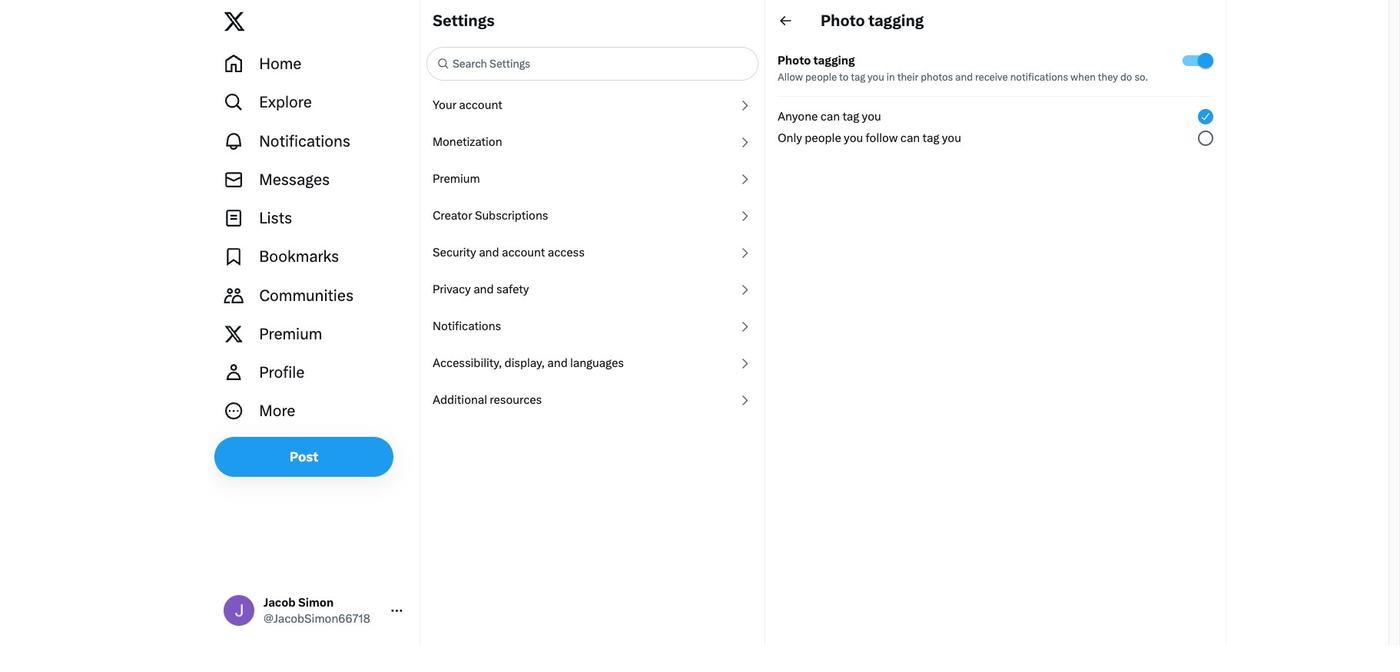 Task type: vqa. For each thing, say whether or not it's contained in the screenshot.
Verified account icon within NBA link
no



Task type: locate. For each thing, give the bounding box(es) containing it.
you left the follow
[[844, 131, 863, 145]]

0 vertical spatial can
[[821, 110, 840, 124]]

@jacobsimon66718
[[264, 612, 370, 626]]

more
[[259, 402, 295, 421]]

additional
[[433, 393, 487, 407]]

1 vertical spatial tagging
[[813, 54, 855, 68]]

and right the 'photos'
[[955, 71, 973, 83]]

1 horizontal spatial photo
[[821, 11, 865, 30]]

1 horizontal spatial can
[[901, 131, 920, 145]]

messages
[[259, 171, 330, 189]]

photo up allow
[[778, 54, 811, 68]]

bookmarks link
[[214, 238, 413, 276]]

to
[[839, 71, 849, 83]]

tagging inside photo tagging allow people to tag you in their photos and receive notifications when they do so.
[[813, 54, 855, 68]]

notifications link up messages
[[214, 122, 413, 160]]

explore
[[259, 93, 312, 112]]

account up safety
[[502, 246, 545, 260]]

tag for people
[[923, 131, 939, 145]]

profile link
[[214, 354, 413, 392]]

group containing photo tagging
[[765, 41, 1226, 158]]

0 vertical spatial premium
[[433, 172, 480, 186]]

1 people from the top
[[805, 71, 837, 83]]

safety
[[496, 283, 529, 297]]

2 vertical spatial tag
[[923, 131, 939, 145]]

can
[[821, 110, 840, 124], [901, 131, 920, 145]]

premium up the profile
[[259, 325, 322, 343]]

tag up only people you follow can tag you
[[843, 110, 859, 124]]

tag inside photo tagging allow people to tag you in their photos and receive notifications when they do so.
[[851, 71, 865, 83]]

your
[[433, 98, 456, 112]]

in
[[887, 71, 895, 83]]

1 vertical spatial account
[[502, 246, 545, 260]]

0 vertical spatial tag
[[851, 71, 865, 83]]

can right "anyone"
[[821, 110, 840, 124]]

premium link down 'your account' link at top
[[420, 161, 765, 198]]

2 people from the top
[[805, 131, 841, 145]]

1 vertical spatial notifications
[[433, 320, 501, 334]]

bookmarks
[[259, 248, 339, 266]]

premium link down communities
[[214, 315, 413, 354]]

0 horizontal spatial premium link
[[214, 315, 413, 354]]

more button
[[214, 392, 413, 431]]

tag for tagging
[[851, 71, 865, 83]]

and
[[955, 71, 973, 83], [479, 246, 499, 260], [474, 283, 494, 297], [547, 357, 568, 370]]

do
[[1120, 71, 1132, 83]]

1 vertical spatial premium
[[259, 325, 322, 343]]

can right the follow
[[901, 131, 920, 145]]

tagging for photo tagging allow people to tag you in their photos and receive notifications when they do so.
[[813, 54, 855, 68]]

and inside accessibility, display, and languages link
[[547, 357, 568, 370]]

1 vertical spatial notifications link
[[420, 308, 765, 345]]

people inside "photo tagging" option group
[[805, 131, 841, 145]]

and right security
[[479, 246, 499, 260]]

notifications inside primary navigation
[[259, 132, 351, 150]]

1 vertical spatial photo
[[778, 54, 811, 68]]

explore link
[[214, 83, 413, 122]]

communities link
[[214, 276, 413, 315]]

premium up creator
[[433, 172, 480, 186]]

you left 'in'
[[868, 71, 884, 83]]

home
[[259, 55, 302, 73]]

your account
[[433, 98, 502, 112]]

lists
[[259, 209, 292, 228]]

tab list
[[420, 87, 765, 419]]

post link
[[214, 437, 394, 477]]

0 vertical spatial photo
[[821, 11, 865, 30]]

1 horizontal spatial notifications
[[433, 320, 501, 334]]

1 vertical spatial people
[[805, 131, 841, 145]]

notifications link
[[214, 122, 413, 160], [420, 308, 765, 345]]

account
[[459, 98, 502, 112], [502, 246, 545, 260]]

tag right to
[[851, 71, 865, 83]]

0 vertical spatial notifications link
[[214, 122, 413, 160]]

Search query text field
[[450, 48, 757, 79]]

0 horizontal spatial notifications
[[259, 132, 351, 150]]

display,
[[505, 357, 545, 370]]

when
[[1071, 71, 1096, 83]]

anyone
[[778, 110, 818, 124]]

notifications down explore link
[[259, 132, 351, 150]]

people down anyone can tag you at right
[[805, 131, 841, 145]]

notifications link up languages
[[420, 308, 765, 345]]

profile
[[259, 364, 305, 382]]

primary navigation
[[214, 45, 413, 431]]

photo
[[821, 11, 865, 30], [778, 54, 811, 68]]

photos
[[921, 71, 953, 83]]

notifications
[[259, 132, 351, 150], [433, 320, 501, 334]]

and left safety
[[474, 283, 494, 297]]

tagging up to
[[813, 54, 855, 68]]

1 vertical spatial premium link
[[214, 315, 413, 354]]

you inside photo tagging allow people to tag you in their photos and receive notifications when they do so.
[[868, 71, 884, 83]]

photo inside photo tagging allow people to tag you in their photos and receive notifications when they do so.
[[778, 54, 811, 68]]

notifications
[[1010, 71, 1068, 83]]

and right display,
[[547, 357, 568, 370]]

0 vertical spatial people
[[805, 71, 837, 83]]

tag
[[851, 71, 865, 83], [843, 110, 859, 124], [923, 131, 939, 145]]

notifications up accessibility,
[[433, 320, 501, 334]]

0 vertical spatial account
[[459, 98, 502, 112]]

group
[[765, 41, 1226, 158]]

tab list containing your account
[[420, 87, 765, 419]]

1 vertical spatial can
[[901, 131, 920, 145]]

0 vertical spatial notifications
[[259, 132, 351, 150]]

premium link
[[420, 161, 765, 198], [214, 315, 413, 354]]

0 vertical spatial tagging
[[868, 11, 924, 30]]

resources
[[490, 393, 542, 407]]

0 horizontal spatial premium
[[259, 325, 322, 343]]

photo up to
[[821, 11, 865, 30]]

you
[[868, 71, 884, 83], [862, 110, 881, 124], [844, 131, 863, 145], [942, 131, 961, 145]]

tagging up 'in'
[[868, 11, 924, 30]]

home link
[[214, 45, 413, 83]]

1 horizontal spatial notifications link
[[420, 308, 765, 345]]

1 vertical spatial tag
[[843, 110, 859, 124]]

security
[[433, 246, 476, 260]]

security and account access link
[[420, 234, 765, 271]]

notifications inside settings region
[[433, 320, 501, 334]]

premium
[[433, 172, 480, 186], [259, 325, 322, 343]]

additional resources link
[[420, 382, 765, 419]]

people inside photo tagging allow people to tag you in their photos and receive notifications when they do so.
[[805, 71, 837, 83]]

accessibility,
[[433, 357, 502, 370]]

0 horizontal spatial tagging
[[813, 54, 855, 68]]

tagging
[[868, 11, 924, 30], [813, 54, 855, 68]]

1 horizontal spatial tagging
[[868, 11, 924, 30]]

people left to
[[805, 71, 837, 83]]

tag right the follow
[[923, 131, 939, 145]]

people
[[805, 71, 837, 83], [805, 131, 841, 145]]

1 horizontal spatial premium link
[[420, 161, 765, 198]]

0 horizontal spatial photo
[[778, 54, 811, 68]]

account right your
[[459, 98, 502, 112]]

jacob simon @jacobsimon66718
[[264, 596, 370, 626]]

1 horizontal spatial premium
[[433, 172, 480, 186]]



Task type: describe. For each thing, give the bounding box(es) containing it.
post
[[290, 449, 318, 465]]

privacy and safety link
[[420, 271, 765, 308]]

0 horizontal spatial notifications link
[[214, 122, 413, 160]]

jacob
[[264, 596, 296, 610]]

access
[[548, 246, 585, 260]]

allow
[[778, 71, 803, 83]]

premium inside settings region
[[433, 172, 480, 186]]

anyone can tag you
[[778, 110, 881, 124]]

only
[[778, 131, 802, 145]]

accessibility, display, and languages link
[[420, 345, 765, 382]]

lists link
[[214, 199, 413, 238]]

Search Settings search field
[[420, 41, 765, 87]]

photo for photo tagging allow people to tag you in their photos and receive notifications when they do so.
[[778, 54, 811, 68]]

receive
[[975, 71, 1008, 83]]

only people you follow can tag you
[[778, 131, 961, 145]]

messages link
[[214, 160, 413, 199]]

they
[[1098, 71, 1118, 83]]

tab list inside settings region
[[420, 87, 765, 419]]

languages
[[570, 357, 624, 370]]

settings
[[433, 11, 495, 30]]

subscriptions
[[475, 209, 548, 223]]

photo for photo tagging
[[821, 11, 865, 30]]

and inside security and account access link
[[479, 246, 499, 260]]

simon
[[298, 596, 334, 610]]

you down the 'photos'
[[942, 131, 961, 145]]

creator subscriptions link
[[420, 198, 765, 234]]

their
[[897, 71, 919, 83]]

additional resources
[[433, 393, 542, 407]]

security and account access
[[433, 246, 585, 260]]

your account link
[[420, 87, 765, 124]]

you up only people you follow can tag you
[[862, 110, 881, 124]]

0 vertical spatial premium link
[[420, 161, 765, 198]]

group inside section details region
[[765, 41, 1226, 158]]

communities
[[259, 286, 354, 305]]

monetization link
[[420, 124, 765, 161]]

and inside photo tagging allow people to tag you in their photos and receive notifications when they do so.
[[955, 71, 973, 83]]

tagging for photo tagging
[[868, 11, 924, 30]]

premium inside primary navigation
[[259, 325, 322, 343]]

creator
[[433, 209, 472, 223]]

follow
[[866, 131, 898, 145]]

photo tagging allow people to tag you in their photos and receive notifications when they do so.
[[778, 54, 1148, 83]]

photo tagging option group
[[778, 103, 1220, 149]]

privacy
[[433, 283, 471, 297]]

monetization
[[433, 135, 502, 149]]

section details region
[[765, 0, 1227, 646]]

so.
[[1135, 71, 1148, 83]]

privacy and safety
[[433, 283, 529, 297]]

accessibility, display, and languages
[[433, 357, 624, 370]]

settings region
[[420, 0, 765, 646]]

creator subscriptions
[[433, 209, 548, 223]]

and inside privacy and safety link
[[474, 283, 494, 297]]

0 horizontal spatial can
[[821, 110, 840, 124]]

photo tagging
[[821, 11, 924, 30]]

notifications link inside settings region
[[420, 308, 765, 345]]



